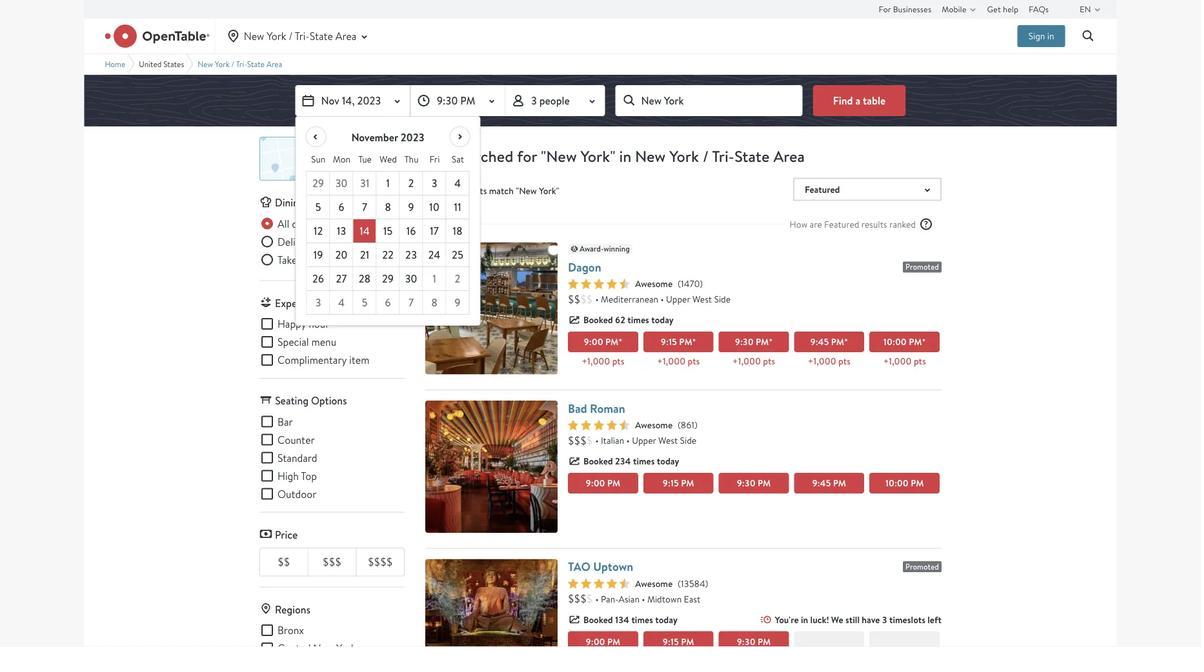 Task type: vqa. For each thing, say whether or not it's contained in the screenshot.
Side
yes



Task type: locate. For each thing, give the bounding box(es) containing it.
1 vertical spatial awesome
[[635, 419, 673, 431]]

awesome ( 1470 )
[[635, 278, 703, 290]]

awesome for $$$ $ • italian • upper west side
[[635, 419, 673, 431]]

3 down friday element
[[432, 176, 437, 190]]

booked left 62
[[583, 314, 613, 326]]

0 horizontal spatial 29 button
[[307, 172, 330, 196]]

( up midtown on the bottom right
[[678, 578, 681, 590]]

area
[[336, 29, 357, 43], [267, 59, 282, 69], [773, 146, 805, 167]]

18
[[453, 224, 463, 238]]

help
[[1003, 3, 1019, 15]]

30 down '23' button
[[405, 272, 417, 286]]

9:00 down booked 62 times today
[[584, 336, 603, 348]]

0 vertical spatial $$$
[[568, 434, 587, 447]]

west inside $$$ $ • italian • upper west side
[[658, 435, 678, 447]]

29 button
[[307, 172, 330, 196], [377, 267, 400, 291]]

price
[[275, 528, 298, 542]]

thu
[[404, 153, 419, 165]]

0 vertical spatial (
[[678, 278, 681, 290]]

featured up are
[[805, 183, 840, 196]]

wednesday element
[[377, 148, 400, 171]]

4 button
[[446, 172, 470, 196], [330, 291, 353, 315]]

today down $$ $$ • mediterranean • upper west side
[[651, 314, 674, 326]]

1 horizontal spatial 4
[[454, 176, 461, 190]]

1 * from the left
[[618, 336, 622, 348]]

0 vertical spatial 4 button
[[446, 172, 470, 196]]

seating options group
[[259, 414, 405, 502]]

2 horizontal spatial new
[[635, 146, 666, 167]]

0 vertical spatial west
[[692, 293, 712, 305]]

2 down 25 button
[[455, 272, 460, 286]]

1 vertical spatial 9:30 pm
[[737, 477, 771, 490]]

0 vertical spatial promoted
[[906, 262, 939, 272]]

2 booked from the top
[[583, 455, 613, 468]]

tao uptown link
[[568, 559, 633, 575]]

timeslots
[[889, 614, 926, 626]]

new inside dropdown button
[[244, 29, 264, 43]]

0 vertical spatial 9:00
[[584, 336, 603, 348]]

november 2023 grid
[[306, 148, 470, 315]]

united states
[[139, 59, 184, 69]]

you
[[425, 146, 450, 167]]

today up 9:15 pm
[[657, 455, 679, 468]]

1 horizontal spatial 9
[[455, 296, 461, 309]]

dagon link
[[568, 259, 601, 275]]

pts for 9:30 pm
[[763, 355, 775, 367]]

0 vertical spatial 5
[[315, 200, 321, 214]]

1 booked from the top
[[583, 314, 613, 326]]

0 horizontal spatial 2023
[[357, 94, 381, 107]]

9:15
[[661, 336, 677, 348], [663, 477, 679, 490]]

4 for the bottommost "4" 'button'
[[338, 296, 345, 309]]

$ for $$$ $ • italian • upper west side
[[587, 434, 593, 447]]

3 booked from the top
[[583, 614, 613, 626]]

bad roman
[[568, 400, 625, 417]]

pm inside "link"
[[607, 477, 620, 490]]

0 vertical spatial 2023
[[357, 94, 381, 107]]

york right the states
[[215, 59, 230, 69]]

0 horizontal spatial 4
[[338, 296, 345, 309]]

+1,000 down 9:15 pm *
[[657, 355, 686, 367]]

home
[[105, 59, 125, 69]]

takeout only
[[278, 253, 334, 267]]

1 vertical spatial 4.5 stars image
[[568, 420, 630, 430]]

4 button up 11
[[446, 172, 470, 196]]

+1,000 pts down 9:45 pm *
[[808, 355, 851, 367]]

0 vertical spatial 9:30
[[437, 93, 458, 107]]

today for booked 62 times today
[[651, 314, 674, 326]]

promoted down ranked
[[906, 262, 939, 272]]

1 vertical spatial new
[[198, 59, 213, 69]]

times for 62
[[628, 314, 649, 326]]

1 horizontal spatial upper
[[666, 293, 690, 305]]

november 2023
[[351, 130, 424, 144]]

0 vertical spatial 10:00
[[883, 336, 907, 348]]

9:15 for 9:15 pm *
[[661, 336, 677, 348]]

$$$
[[568, 434, 587, 447], [323, 555, 341, 569], [568, 592, 587, 606]]

( up $$$ $ • italian • upper west side at the bottom
[[678, 419, 681, 431]]

3 ( from the top
[[678, 578, 681, 590]]

experiences group
[[259, 316, 405, 368]]

• down the awesome ( 1470 )
[[661, 293, 664, 305]]

24 button
[[423, 243, 446, 267]]

* for 9:15 pm *
[[692, 336, 696, 348]]

awesome up midtown on the bottom right
[[635, 578, 673, 590]]

) inside awesome ( 13584 )
[[705, 578, 708, 590]]

7 button
[[353, 196, 377, 219], [400, 291, 423, 315]]

$$$ left $$$$ on the bottom of page
[[323, 555, 341, 569]]

upper inside $$$ $ • italian • upper west side
[[632, 435, 656, 447]]

+1,000 down 9:00 pm *
[[582, 355, 610, 367]]

west inside $$ $$ • mediterranean • upper west side
[[692, 293, 712, 305]]

pts down 9:15 pm *
[[688, 355, 700, 367]]

0 horizontal spatial upper
[[632, 435, 656, 447]]

9:45 pm *
[[810, 336, 848, 348]]

1 vertical spatial 5 button
[[353, 291, 377, 315]]

29
[[312, 176, 324, 190], [382, 272, 394, 286]]

7 button up 14
[[353, 196, 377, 219]]

0 vertical spatial 9:15
[[661, 336, 677, 348]]

2 promoted from the top
[[906, 561, 939, 572]]

+1,000 pts down 9:00 pm *
[[582, 355, 624, 367]]

2 vertical spatial state
[[734, 146, 770, 167]]

2 vertical spatial area
[[773, 146, 805, 167]]

state
[[310, 29, 333, 43], [247, 59, 265, 69], [734, 146, 770, 167]]

0 vertical spatial 9
[[408, 200, 414, 214]]

15
[[383, 224, 393, 238]]

for
[[879, 3, 891, 15]]

1 horizontal spatial side
[[714, 293, 731, 305]]

12
[[314, 224, 323, 238]]

4 button down the 27
[[330, 291, 353, 315]]

4.5 stars image down tao uptown link
[[568, 579, 630, 589]]

1 horizontal spatial 7 button
[[400, 291, 423, 315]]

pts down 10:00 pm *
[[914, 355, 926, 367]]

1 vertical spatial booked
[[583, 455, 613, 468]]

mon
[[333, 153, 351, 165]]

5 button down 28
[[353, 291, 377, 315]]

in for you're in luck! we still have 3 timeslots left
[[801, 614, 808, 626]]

1 vertical spatial today
[[657, 455, 679, 468]]

1 pts from the left
[[612, 355, 624, 367]]

5 button
[[307, 196, 330, 219], [353, 291, 377, 315]]

29 button up dining options
[[307, 172, 330, 196]]

"new right match in the top left of the page
[[516, 185, 537, 197]]

2 +1,000 from the left
[[657, 355, 686, 367]]

0 vertical spatial in
[[1047, 30, 1054, 42]]

promoted up left
[[906, 561, 939, 572]]

5 +1,000 from the left
[[883, 355, 912, 367]]

1 horizontal spatial 1 button
[[423, 267, 446, 291]]

"new right for
[[541, 146, 577, 167]]

1 vertical spatial "new
[[516, 185, 537, 197]]

options for seating options
[[311, 394, 347, 408]]

1 vertical spatial 3 button
[[307, 291, 330, 315]]

11 button
[[446, 196, 470, 219]]

for businesses
[[879, 3, 932, 15]]

2 for the left 2 button
[[408, 176, 414, 190]]

sun
[[311, 153, 326, 165]]

$ left italian
[[587, 434, 593, 447]]

3 button up "hour"
[[307, 291, 330, 315]]

2 horizontal spatial /
[[703, 146, 709, 167]]

0 horizontal spatial in
[[619, 146, 631, 167]]

) for $$$ $ • italian • upper west side
[[695, 419, 698, 431]]

times for 234
[[633, 455, 655, 468]]

9:00 inside "link"
[[586, 477, 605, 490]]

left
[[928, 614, 942, 626]]

row group
[[307, 171, 470, 315]]

top
[[301, 469, 317, 483]]

2 button left 526
[[400, 172, 423, 196]]

times for 134
[[632, 614, 653, 626]]

upper up booked 234 times today
[[632, 435, 656, 447]]

1 horizontal spatial 5
[[362, 296, 368, 309]]

9:30
[[437, 93, 458, 107], [735, 336, 754, 348], [737, 477, 756, 490]]

Delivery only radio
[[259, 234, 336, 249]]

0 horizontal spatial 6 button
[[330, 196, 353, 219]]

9:15 pm
[[663, 477, 694, 490]]

in inside button
[[1047, 30, 1054, 42]]

featured right are
[[824, 218, 859, 230]]

upper inside $$ $$ • mediterranean • upper west side
[[666, 293, 690, 305]]

2 pts from the left
[[688, 355, 700, 367]]

0 horizontal spatial state
[[247, 59, 265, 69]]

( for $$$ $ • italian • upper west side
[[678, 419, 681, 431]]

pts for 9:00 pm
[[612, 355, 624, 367]]

7 down 31 "button"
[[362, 200, 367, 214]]

1 down the 24 button
[[433, 272, 436, 286]]

1 vertical spatial 4
[[338, 296, 345, 309]]

29 button right 28
[[377, 267, 400, 291]]

2 vertical spatial $$$
[[568, 592, 587, 606]]

27 button
[[330, 267, 353, 291]]

a
[[856, 93, 861, 107]]

a photo of bad roman restaurant image
[[425, 401, 558, 533]]

pts for 9:45 pm
[[839, 355, 851, 367]]

0 horizontal spatial 4 button
[[330, 291, 353, 315]]

8 down the 24 button
[[431, 296, 438, 309]]

All dining options radio
[[259, 216, 355, 231]]

17 button
[[423, 219, 446, 243]]

awesome up $$$ $ • italian • upper west side at the bottom
[[635, 419, 673, 431]]

booked for booked 62 times today
[[583, 314, 613, 326]]

+1,000 pts down 9:30 pm *
[[733, 355, 775, 367]]

5 up all dining options
[[315, 200, 321, 214]]

2 $ from the top
[[587, 592, 593, 606]]

options for dining options
[[307, 196, 343, 210]]

booked 62 times today
[[583, 314, 674, 326]]

1 ( from the top
[[678, 278, 681, 290]]

2 left 526
[[408, 176, 414, 190]]

2023 inside "dropdown button"
[[357, 94, 381, 107]]

times right 234
[[633, 455, 655, 468]]

None field
[[615, 85, 803, 116]]

21
[[360, 248, 369, 262]]

en button
[[1080, 0, 1105, 18]]

9:15 for 9:15 pm
[[663, 477, 679, 490]]

5 pts from the left
[[914, 355, 926, 367]]

* for 9:45 pm *
[[844, 336, 848, 348]]

0 horizontal spatial /
[[231, 59, 234, 69]]

side inside $$$ $ • italian • upper west side
[[680, 435, 697, 447]]

1 horizontal spatial 6 button
[[377, 291, 400, 315]]

1 vertical spatial 9 button
[[446, 291, 470, 315]]

9:00 down booked 234 times today
[[586, 477, 605, 490]]

area inside dropdown button
[[336, 29, 357, 43]]

1 button right 31
[[377, 172, 400, 196]]

4 +1,000 pts from the left
[[808, 355, 851, 367]]

2 button
[[400, 172, 423, 196], [446, 267, 470, 291]]

0 horizontal spatial 7 button
[[353, 196, 377, 219]]

only inside radio
[[317, 235, 336, 249]]

happy hour
[[278, 317, 329, 331]]

dining options group
[[259, 216, 405, 270]]

5 down '28' button
[[362, 296, 368, 309]]

10:00 for 10:00 pm
[[885, 477, 909, 490]]

awesome up $$ $$ • mediterranean • upper west side
[[635, 278, 673, 290]]

29 up dining options
[[312, 176, 324, 190]]

1 vertical spatial 6 button
[[377, 291, 400, 315]]

only for delivery only
[[317, 235, 336, 249]]

0 horizontal spatial 1 button
[[377, 172, 400, 196]]

november
[[351, 130, 398, 144]]

upper
[[666, 293, 690, 305], [632, 435, 656, 447]]

0 vertical spatial 1
[[386, 176, 390, 190]]

* for 10:00 pm *
[[922, 336, 926, 348]]

we
[[831, 614, 843, 626]]

1 +1,000 from the left
[[582, 355, 610, 367]]

1 horizontal spatial west
[[692, 293, 712, 305]]

find a table
[[833, 93, 886, 107]]

asian
[[619, 593, 640, 605]]

1 button down 24
[[423, 267, 446, 291]]

booked down pan-
[[583, 614, 613, 626]]

people
[[539, 94, 570, 107]]

row group inside 'november 2023' grid
[[307, 171, 470, 315]]

3 pts from the left
[[763, 355, 775, 367]]

1 vertical spatial york
[[215, 59, 230, 69]]

3 left people
[[531, 94, 537, 107]]

+1,000 pts down 10:00 pm *
[[883, 355, 926, 367]]

• left italian
[[595, 435, 599, 447]]

2023 up thu
[[401, 130, 424, 144]]

9 button left 10
[[400, 196, 423, 219]]

3 4.5 stars image from the top
[[568, 579, 630, 589]]

4.5 stars image down bad roman
[[568, 420, 630, 430]]

4 * from the left
[[844, 336, 848, 348]]

item
[[349, 353, 369, 367]]

/ inside new york / tri-state area dropdown button
[[289, 29, 293, 43]]

2 vertical spatial in
[[801, 614, 808, 626]]

( inside awesome ( 861 )
[[678, 419, 681, 431]]

+1,000 for 10:00
[[883, 355, 912, 367]]

1 vertical spatial 29 button
[[377, 267, 400, 291]]

times
[[628, 314, 649, 326], [633, 455, 655, 468], [632, 614, 653, 626]]

0 horizontal spatial 2
[[408, 176, 414, 190]]

1 promoted from the top
[[906, 262, 939, 272]]

0 horizontal spatial york"
[[539, 185, 559, 197]]

1 vertical spatial times
[[633, 455, 655, 468]]

times right "134"
[[632, 614, 653, 626]]

1 vertical spatial 9:30
[[735, 336, 754, 348]]

8
[[385, 200, 391, 214], [431, 296, 438, 309]]

+1,000
[[582, 355, 610, 367], [657, 355, 686, 367], [733, 355, 761, 367], [808, 355, 836, 367], [883, 355, 912, 367]]

york" for match
[[539, 185, 559, 197]]

tue
[[358, 153, 372, 165]]

+1,000 pts for 9:00
[[582, 355, 624, 367]]

$$$ for $$$ $ • italian • upper west side
[[568, 434, 587, 447]]

york down the 'please input a location, restaurant or cuisine' field
[[669, 146, 699, 167]]

9:15 down booked 234 times today
[[663, 477, 679, 490]]

4 down 27 button on the left of the page
[[338, 296, 345, 309]]

today down midtown on the bottom right
[[655, 614, 678, 626]]

1 +1,000 pts from the left
[[582, 355, 624, 367]]

2 button down '25'
[[446, 267, 470, 291]]

3 awesome from the top
[[635, 578, 673, 590]]

table
[[863, 93, 886, 107]]

0 vertical spatial 2
[[408, 176, 414, 190]]

2 ( from the top
[[678, 419, 681, 431]]

30 button left 31
[[330, 172, 353, 196]]

pts down 9:45 pm *
[[839, 355, 851, 367]]

pts down 9:00 pm *
[[612, 355, 624, 367]]

new york / tri-state area
[[244, 29, 357, 43], [198, 59, 282, 69]]

1 horizontal spatial york"
[[580, 146, 616, 167]]

side inside $$ $$ • mediterranean • upper west side
[[714, 293, 731, 305]]

+1,000 down 10:00 pm *
[[883, 355, 912, 367]]

1 horizontal spatial 2 button
[[446, 267, 470, 291]]

options right the "seating"
[[311, 394, 347, 408]]

+1,000 pts for 9:15
[[657, 355, 700, 367]]

10
[[429, 200, 440, 214]]

en
[[1080, 3, 1091, 15]]

1 vertical spatial state
[[247, 59, 265, 69]]

special menu
[[278, 335, 336, 349]]

west down awesome ( 861 ) on the bottom
[[658, 435, 678, 447]]

0 horizontal spatial 8 button
[[377, 196, 400, 219]]

0 vertical spatial 8
[[385, 200, 391, 214]]

0 horizontal spatial west
[[658, 435, 678, 447]]

1 vertical spatial 9
[[455, 296, 461, 309]]

( inside awesome ( 13584 )
[[678, 578, 681, 590]]

3
[[531, 94, 537, 107], [432, 176, 437, 190], [315, 296, 321, 309], [882, 614, 887, 626]]

6 for the left 6 button
[[338, 200, 344, 214]]

2 vertical spatial (
[[678, 578, 681, 590]]

8 button up 15
[[377, 196, 400, 219]]

italian
[[601, 435, 624, 447]]

$$$ down bad
[[568, 434, 587, 447]]

4 for the topmost "4" 'button'
[[454, 176, 461, 190]]

4 pts from the left
[[839, 355, 851, 367]]

( up $$ $$ • mediterranean • upper west side
[[678, 278, 681, 290]]

1 right 31 "button"
[[386, 176, 390, 190]]

14,
[[342, 94, 355, 107]]

east
[[684, 593, 700, 605]]

how are featured results ranked
[[790, 218, 916, 230]]

options up all dining options
[[307, 196, 343, 210]]

*
[[618, 336, 622, 348], [692, 336, 696, 348], [769, 336, 773, 348], [844, 336, 848, 348], [922, 336, 926, 348]]

0 horizontal spatial )
[[695, 419, 698, 431]]

1 vertical spatial area
[[267, 59, 282, 69]]

4 down saturday element
[[454, 176, 461, 190]]

high
[[278, 469, 299, 483]]

8 button down the 24 button
[[423, 291, 446, 315]]

( inside the awesome ( 1470 )
[[678, 278, 681, 290]]

1 horizontal spatial tri-
[[295, 29, 310, 43]]

14 button
[[353, 219, 377, 243]]

4.5 stars image down 'dagon'
[[568, 279, 630, 289]]

$ left pan-
[[587, 592, 593, 606]]

1 vertical spatial )
[[695, 419, 698, 431]]

0 vertical spatial new
[[244, 29, 264, 43]]

1 vertical spatial 9:00
[[586, 477, 605, 490]]

nov
[[321, 94, 339, 107]]

9:15 down booked 62 times today
[[661, 336, 677, 348]]

3 right have
[[882, 614, 887, 626]]

only inside "radio"
[[315, 253, 334, 267]]

1 vertical spatial 10:00
[[885, 477, 909, 490]]

9
[[408, 200, 414, 214], [455, 296, 461, 309]]

1 $ from the top
[[587, 434, 593, 447]]

uptown
[[593, 559, 633, 575]]

1 4.5 stars image from the top
[[568, 279, 630, 289]]

9 down 25 button
[[455, 296, 461, 309]]

4.5 stars image for $$$ $ • italian • upper west side
[[568, 420, 630, 430]]

31
[[360, 176, 369, 190]]

1 awesome from the top
[[635, 278, 673, 290]]

booked up 9:00 pm
[[583, 455, 613, 468]]

4
[[454, 176, 461, 190], [338, 296, 345, 309]]

booked
[[583, 314, 613, 326], [583, 455, 613, 468], [583, 614, 613, 626]]

1 vertical spatial only
[[315, 253, 334, 267]]

+1,000 down 9:30 pm *
[[733, 355, 761, 367]]

pts down 9:30 pm *
[[763, 355, 775, 367]]

3 +1,000 from the left
[[733, 355, 761, 367]]

5 * from the left
[[922, 336, 926, 348]]

promoted for dagon
[[906, 262, 939, 272]]

5 +1,000 pts from the left
[[883, 355, 926, 367]]

30 left 31
[[335, 176, 348, 190]]

2 awesome from the top
[[635, 419, 673, 431]]

0 vertical spatial only
[[317, 235, 336, 249]]

3 * from the left
[[769, 336, 773, 348]]

0 vertical spatial 6
[[338, 200, 344, 214]]

tao uptown
[[568, 559, 633, 575]]

5 button up '12'
[[307, 196, 330, 219]]

2 * from the left
[[692, 336, 696, 348]]

3 +1,000 pts from the left
[[733, 355, 775, 367]]

2 +1,000 pts from the left
[[657, 355, 700, 367]]

2 4.5 stars image from the top
[[568, 420, 630, 430]]

• right asian
[[642, 593, 645, 605]]

0 vertical spatial 29
[[312, 176, 324, 190]]

$$$ down tao
[[568, 592, 587, 606]]

2 vertical spatial york
[[669, 146, 699, 167]]

7 down '23' button
[[409, 296, 414, 309]]

31 button
[[353, 172, 377, 196]]

2 vertical spatial /
[[703, 146, 709, 167]]

6 button up 13
[[330, 196, 353, 219]]

+1,000 pts down 9:15 pm *
[[657, 355, 700, 367]]

+1,000 for 9:00
[[582, 355, 610, 367]]

you're in luck! we still have 3 timeslots left
[[775, 614, 942, 626]]

6 up options on the top
[[338, 200, 344, 214]]

west down the 1470
[[692, 293, 712, 305]]

featured button
[[793, 178, 942, 201]]

Please input a Location, Restaurant or Cuisine field
[[615, 85, 803, 116]]

2023 right 14,
[[357, 94, 381, 107]]

0 vertical spatial 30 button
[[330, 172, 353, 196]]

pts for 9:15 pm
[[688, 355, 700, 367]]

8 up 15
[[385, 200, 391, 214]]

3 button up 10
[[423, 172, 446, 196]]

opentable logo image
[[105, 25, 210, 48]]

134
[[615, 614, 629, 626]]

4 +1,000 from the left
[[808, 355, 836, 367]]

nov 14, 2023 button
[[295, 85, 410, 116]]

) inside awesome ( 861 )
[[695, 419, 698, 431]]

2 vertical spatial tri-
[[712, 146, 734, 167]]

new york / tri-state area inside dropdown button
[[244, 29, 357, 43]]

1 vertical spatial west
[[658, 435, 678, 447]]

row group containing 29
[[307, 171, 470, 315]]

9 button down 25 button
[[446, 291, 470, 315]]

1 horizontal spatial in
[[801, 614, 808, 626]]

2 vertical spatial new
[[635, 146, 666, 167]]

4.5 stars image
[[568, 279, 630, 289], [568, 420, 630, 430], [568, 579, 630, 589]]



Task type: describe. For each thing, give the bounding box(es) containing it.
0 horizontal spatial 2 button
[[400, 172, 423, 196]]

19 button
[[307, 243, 330, 267]]

* for 9:00 pm *
[[618, 336, 622, 348]]

0 vertical spatial 1 button
[[377, 172, 400, 196]]

+1,000 pts for 9:30
[[733, 355, 775, 367]]

0 horizontal spatial 8
[[385, 200, 391, 214]]

1 horizontal spatial 2023
[[401, 130, 424, 144]]

dagon
[[568, 259, 601, 275]]

york" for for
[[580, 146, 616, 167]]

• right italian
[[626, 435, 630, 447]]

for businesses button
[[879, 0, 932, 18]]

9:30 pm *
[[735, 336, 773, 348]]

10:00 for 10:00 pm *
[[883, 336, 907, 348]]

1 vertical spatial tri-
[[236, 59, 247, 69]]

4.5 stars image for $$$ $ • pan-asian • midtown east
[[568, 579, 630, 589]]

2 horizontal spatial tri-
[[712, 146, 734, 167]]

12 button
[[307, 219, 330, 243]]

• left mediterranean
[[595, 293, 599, 305]]

upper for $
[[632, 435, 656, 447]]

$ for $$$ $ • pan-asian • midtown east
[[587, 592, 593, 606]]

map button
[[259, 137, 405, 181]]

complimentary item
[[278, 353, 369, 367]]

1 horizontal spatial 29 button
[[377, 267, 400, 291]]

1 horizontal spatial 8 button
[[423, 291, 446, 315]]

outdoor
[[278, 487, 317, 501]]

match
[[489, 185, 514, 197]]

sunday element
[[307, 148, 330, 171]]

26
[[312, 272, 324, 286]]

roman
[[590, 400, 625, 417]]

bar
[[278, 415, 293, 429]]

1 horizontal spatial 30 button
[[400, 267, 423, 291]]

0 horizontal spatial 30 button
[[330, 172, 353, 196]]

9:15 pm link
[[643, 473, 714, 494]]

1 vertical spatial 2 button
[[446, 267, 470, 291]]

25 button
[[446, 243, 470, 267]]

saturday element
[[446, 148, 470, 171]]

62
[[615, 314, 625, 326]]

awesome for $$$ $ • pan-asian • midtown east
[[635, 578, 673, 590]]

0 vertical spatial 7 button
[[353, 196, 377, 219]]

0 vertical spatial 30
[[335, 176, 348, 190]]

faqs
[[1029, 3, 1049, 15]]

3 up "hour"
[[315, 296, 321, 309]]

1 vertical spatial new york / tri-state area
[[198, 59, 282, 69]]

1 horizontal spatial 9:30 pm
[[737, 477, 771, 490]]

tao
[[568, 559, 591, 575]]

a photo of dagon restaurant image
[[425, 242, 558, 375]]

1 horizontal spatial 9 button
[[446, 291, 470, 315]]

delivery only
[[278, 235, 336, 249]]

1 vertical spatial 8
[[431, 296, 438, 309]]

side for $
[[680, 435, 697, 447]]

2 for 2 button to the bottom
[[455, 272, 460, 286]]

sign
[[1029, 30, 1045, 42]]

awesome ( 861 )
[[635, 419, 698, 431]]

thursday element
[[400, 148, 423, 171]]

13 button
[[330, 219, 353, 243]]

24
[[428, 248, 440, 262]]

regions
[[275, 603, 311, 617]]

regions group
[[259, 623, 405, 647]]

0 vertical spatial 8 button
[[377, 196, 400, 219]]

"new for for
[[541, 146, 577, 167]]

bronx
[[278, 624, 304, 637]]

+1,000 for 9:45
[[808, 355, 836, 367]]

all
[[278, 217, 289, 230]]

11
[[454, 200, 461, 214]]

16 button
[[400, 219, 423, 243]]

faqs button
[[1029, 0, 1049, 18]]

526
[[425, 185, 441, 197]]

tri- inside new york / tri-state area dropdown button
[[295, 29, 310, 43]]

9:45 for 9:45 pm *
[[810, 336, 829, 348]]

dining
[[292, 217, 319, 230]]

0 horizontal spatial 1
[[386, 176, 390, 190]]

dining
[[275, 196, 304, 210]]

$$$ for $$$ $ • pan-asian • midtown east
[[568, 592, 587, 606]]

high top
[[278, 469, 317, 483]]

Takeout only radio
[[259, 252, 334, 268]]

$$ for $$ $$ • mediterranean • upper west side
[[568, 292, 580, 306]]

awesome ( 13584 )
[[635, 578, 708, 590]]

+1,000 pts for 9:45
[[808, 355, 851, 367]]

seating options
[[275, 394, 347, 408]]

9:15 pm *
[[661, 336, 696, 348]]

0 horizontal spatial york
[[215, 59, 230, 69]]

0 vertical spatial 29 button
[[307, 172, 330, 196]]

a photo of tao uptown restaurant image
[[425, 559, 558, 647]]

0 vertical spatial 9 button
[[400, 196, 423, 219]]

2 horizontal spatial york
[[669, 146, 699, 167]]

bad
[[568, 400, 587, 417]]

0 horizontal spatial 9
[[408, 200, 414, 214]]

special
[[278, 335, 309, 349]]

booked 234 times today
[[583, 455, 679, 468]]

in for sign in
[[1047, 30, 1054, 42]]

mobile
[[942, 3, 967, 15]]

today for booked 134 times today
[[655, 614, 678, 626]]

0 horizontal spatial 9:30 pm
[[437, 93, 475, 107]]

6 for the right 6 button
[[385, 296, 391, 309]]

3 people
[[531, 94, 570, 107]]

west for $$
[[692, 293, 712, 305]]

sat
[[452, 153, 464, 165]]

9:00 for 9:00 pm *
[[584, 336, 603, 348]]

0 horizontal spatial area
[[267, 59, 282, 69]]

• left pan-
[[595, 593, 599, 605]]

13584
[[681, 578, 705, 590]]

0 vertical spatial 3 button
[[423, 172, 446, 196]]

complimentary
[[278, 353, 347, 367]]

9:00 pm
[[586, 477, 620, 490]]

$$$ for $$$
[[323, 555, 341, 569]]

businesses
[[893, 3, 932, 15]]

0 horizontal spatial 7
[[362, 200, 367, 214]]

1 vertical spatial featured
[[824, 218, 859, 230]]

fri
[[430, 153, 440, 165]]

+1,000 for 9:15
[[657, 355, 686, 367]]

26 button
[[307, 267, 330, 291]]

23 button
[[400, 243, 423, 267]]

are
[[810, 218, 822, 230]]

bad roman link
[[568, 400, 625, 417]]

west for $
[[658, 435, 678, 447]]

$$ for $$
[[278, 555, 290, 569]]

( for $$$ $ • pan-asian • midtown east
[[678, 578, 681, 590]]

* for 9:30 pm *
[[769, 336, 773, 348]]

takeout
[[278, 253, 312, 267]]

hour
[[309, 317, 329, 331]]

1 horizontal spatial 29
[[382, 272, 394, 286]]

1 horizontal spatial 5 button
[[353, 291, 377, 315]]

get help button
[[987, 0, 1019, 18]]

2 horizontal spatial state
[[734, 146, 770, 167]]

friday element
[[423, 148, 446, 171]]

"new for match
[[516, 185, 537, 197]]

only for takeout only
[[315, 253, 334, 267]]

pts for 10:00 pm
[[914, 355, 926, 367]]

sign in
[[1029, 30, 1054, 42]]

2 horizontal spatial area
[[773, 146, 805, 167]]

searched
[[453, 146, 513, 167]]

winning
[[604, 244, 630, 254]]

featured inside popup button
[[805, 183, 840, 196]]

midtown
[[647, 593, 682, 605]]

you searched for "new york" in new york / tri-state area
[[425, 146, 805, 167]]

23
[[405, 248, 417, 262]]

+1,000 for 9:30
[[733, 355, 761, 367]]

luck!
[[810, 614, 829, 626]]

19
[[313, 248, 323, 262]]

today for booked 234 times today
[[657, 455, 679, 468]]

1 vertical spatial 4 button
[[330, 291, 353, 315]]

results
[[862, 218, 887, 230]]

states
[[163, 59, 184, 69]]

2 vertical spatial 9:30
[[737, 477, 756, 490]]

side for $$
[[714, 293, 731, 305]]

) for $$$ $ • pan-asian • midtown east
[[705, 578, 708, 590]]

) inside the awesome ( 1470 )
[[700, 278, 703, 290]]

standard
[[278, 451, 317, 465]]

1 vertical spatial 7
[[409, 296, 414, 309]]

upper for $$
[[666, 293, 690, 305]]

10 button
[[423, 196, 446, 219]]

0 horizontal spatial 3 button
[[307, 291, 330, 315]]

monday element
[[330, 148, 353, 171]]

york inside dropdown button
[[267, 29, 286, 43]]

experiences
[[275, 296, 329, 310]]

still
[[846, 614, 860, 626]]

state inside dropdown button
[[310, 29, 333, 43]]

booked for booked 234 times today
[[583, 455, 613, 468]]

ranked
[[889, 218, 916, 230]]

0 vertical spatial 5 button
[[307, 196, 330, 219]]

+1,000 pts for 10:00
[[883, 355, 926, 367]]

award-winning
[[580, 244, 630, 254]]

1 horizontal spatial 1
[[433, 272, 436, 286]]

you're
[[775, 614, 799, 626]]

promoted for tao uptown
[[906, 561, 939, 572]]

1 vertical spatial 30
[[405, 272, 417, 286]]

861
[[681, 419, 695, 431]]

9:45 for 9:45 pm
[[812, 477, 831, 490]]

have
[[862, 614, 880, 626]]

1 vertical spatial /
[[231, 59, 234, 69]]

1 vertical spatial 5
[[362, 296, 368, 309]]

9:45 pm
[[812, 477, 846, 490]]

tuesday element
[[353, 148, 377, 171]]

search icon image
[[1081, 28, 1096, 44]]

28
[[359, 272, 371, 286]]

22 button
[[377, 243, 400, 267]]

234
[[615, 455, 631, 468]]

$$$$
[[368, 555, 393, 569]]

booked for booked 134 times today
[[583, 614, 613, 626]]

17
[[430, 224, 439, 238]]

20
[[335, 248, 348, 262]]

14
[[360, 224, 370, 238]]

1 vertical spatial 1 button
[[423, 267, 446, 291]]

9:00 for 9:00 pm
[[586, 477, 605, 490]]



